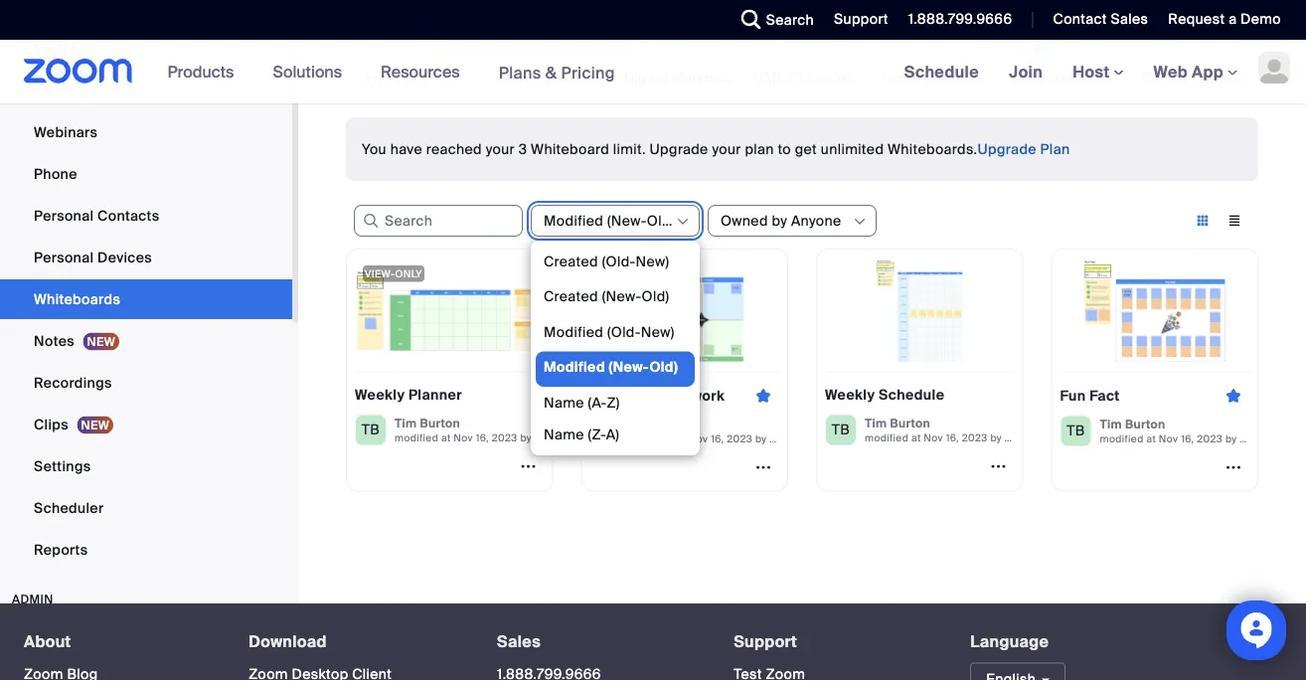 Task type: locate. For each thing, give the bounding box(es) containing it.
app
[[1192, 61, 1224, 82]]

personal menu menu
[[0, 0, 292, 572]]

1 horizontal spatial canvas
[[743, 68, 793, 87]]

(new- up cynefin
[[609, 358, 650, 376]]

tb inside fun fact, modified at nov 16, 2023 by tim burton, link, starred element
[[1067, 422, 1085, 440]]

product information navigation
[[153, 40, 630, 105]]

modified inside cynefin framework, modified at nov 16, 2023 by tim burton, link, starred element
[[630, 433, 674, 445]]

tim burton modified at nov 16, 2023 by tim burton inside weekly planner, modified at nov 16, 2023 by tim burton, link element
[[395, 415, 589, 444]]

(new- up modified (old-new)
[[602, 287, 642, 306]]

plan
[[745, 140, 774, 158]]

2023 up the more options for weekly schedule image
[[962, 432, 988, 444]]

whiteboards
[[34, 290, 120, 308]]

pricing
[[561, 62, 615, 83]]

download
[[249, 631, 327, 652]]

webinars
[[34, 123, 98, 141]]

2 modified (new-old) from the top
[[544, 358, 678, 376]]

schedule
[[905, 61, 979, 82], [935, 68, 999, 87], [879, 386, 945, 404]]

0 horizontal spatial upgrade
[[650, 140, 709, 158]]

1 vertical spatial fun
[[1060, 386, 1086, 405]]

more options for cynefin framework image
[[748, 458, 780, 476]]

2023 up more options for fun fact image on the right
[[1197, 433, 1223, 445]]

your left 3 on the top left
[[486, 140, 515, 158]]

sales
[[1111, 10, 1149, 28], [497, 631, 541, 652]]

0 vertical spatial planner
[[1193, 68, 1245, 87]]

1 horizontal spatial fun
[[1060, 386, 1086, 405]]

support
[[834, 10, 889, 28], [734, 631, 798, 652]]

1 vertical spatial support
[[734, 631, 798, 652]]

thumbnail of weekly planner image
[[355, 258, 544, 364]]

2023 up more options for weekly planner icon
[[492, 432, 518, 444]]

a right with
[[1140, 68, 1148, 87]]

modified up created (old-new)
[[544, 211, 604, 230]]

support link
[[819, 0, 894, 40], [834, 10, 889, 28], [734, 631, 798, 652]]

personal devices
[[34, 248, 152, 266]]

created up created (new-old)
[[544, 252, 599, 270]]

2023 up more options for cynefin framework icon
[[727, 433, 753, 445]]

list box
[[536, 246, 695, 450]]

0 vertical spatial (new-
[[607, 211, 647, 230]]

name left the (a-
[[544, 393, 584, 412]]

personal
[[34, 206, 94, 225], [34, 248, 94, 266]]

1 name from the top
[[544, 393, 584, 412]]

1 modified from the top
[[544, 211, 604, 230]]

0 horizontal spatial fun
[[366, 68, 391, 87]]

by up more options for cynefin framework icon
[[756, 433, 767, 445]]

1 vertical spatial name
[[544, 425, 584, 443]]

0 vertical spatial modified (new-old)
[[544, 211, 675, 230]]

2 vertical spatial modified
[[544, 358, 605, 376]]

1 horizontal spatial upgrade
[[978, 140, 1037, 158]]

limit.
[[613, 140, 646, 158]]

2 horizontal spatial tim burton modified at nov 16, 2023 by tim burton
[[1100, 416, 1294, 445]]

more options for weekly planner image
[[513, 457, 544, 475]]

z)
[[607, 393, 620, 412]]

zoom logo image
[[24, 59, 133, 84]]

a left demo
[[1229, 10, 1237, 28]]

weekly schedule down the thumbnail of weekly schedule
[[825, 386, 945, 404]]

twist
[[1152, 68, 1187, 87]]

to
[[778, 140, 792, 158]]

weekly planner element
[[1137, 68, 1257, 87]]

(old- up created (new-old)
[[602, 252, 636, 270]]

0 vertical spatial sales
[[1111, 10, 1149, 28]]

new) up created (new-old)
[[636, 252, 670, 270]]

resources button
[[381, 40, 469, 103]]

reports link
[[0, 530, 292, 570]]

1 vertical spatial personal
[[34, 248, 94, 266]]

fact inside "application"
[[1090, 386, 1120, 405]]

1 vertical spatial modified
[[544, 323, 604, 341]]

tim burton modified at nov 16, 2023 by tim burton inside fun fact, modified at nov 16, 2023 by tim burton, link, starred element
[[1100, 416, 1294, 445]]

0 vertical spatial modified
[[544, 211, 604, 230]]

contacts
[[97, 206, 160, 225]]

modified inside fun fact, modified at nov 16, 2023 by tim burton, link, starred element
[[1100, 433, 1144, 445]]

16, for weekly schedule, modified at nov 16, 2023 by tim burton, link element
[[946, 432, 959, 444]]

2 your from the left
[[712, 140, 741, 158]]

0 vertical spatial personal
[[34, 206, 94, 225]]

your left the plan
[[712, 140, 741, 158]]

canvas
[[639, 68, 689, 87], [743, 68, 793, 87]]

modified for fun fact, modified at nov 16, 2023 by tim burton, link, starred element
[[1100, 433, 1144, 445]]

1 horizontal spatial tim burton modified at nov 16, 2023 by tim burton
[[865, 415, 1059, 444]]

tb inside weekly planner, modified at nov 16, 2023 by tim burton, link element
[[362, 421, 380, 439]]

more options for weekly schedule image
[[983, 457, 1015, 475]]

by up the more options for weekly schedule image
[[991, 432, 1002, 444]]

tb inside cynefin framework, modified at nov 16, 2023 by tim burton, link, starred element
[[597, 422, 615, 440]]

16, for weekly planner, modified at nov 16, 2023 by tim burton, link element
[[476, 432, 489, 444]]

new) for created (old-new)
[[636, 252, 670, 270]]

plan
[[1041, 140, 1070, 158]]

fact inside button
[[395, 68, 424, 87]]

cynefin framework, modified at nov 16, 2023 by tim burton, link, starred element
[[581, 249, 824, 492]]

fun fact inside "application"
[[1060, 386, 1120, 405]]

solutions
[[273, 61, 342, 82]]

anyone
[[791, 211, 842, 230]]

whiteboards.
[[888, 140, 978, 158]]

tb for fun fact
[[1067, 422, 1085, 440]]

1 horizontal spatial your
[[712, 140, 741, 158]]

weekly planner, modified at nov 16, 2023 by tim burton, link element
[[346, 249, 589, 492]]

meetings navigation
[[890, 40, 1307, 105]]

weekly
[[883, 68, 931, 87], [1141, 68, 1189, 87], [355, 386, 405, 404], [825, 386, 875, 404]]

framework
[[647, 386, 725, 405]]

weekly planner button
[[1137, 0, 1257, 87]]

0 horizontal spatial weekly planner
[[355, 386, 462, 404]]

2 canvas from the left
[[743, 68, 793, 87]]

get
[[795, 140, 817, 158]]

1 vertical spatial weekly planner
[[355, 386, 462, 404]]

(new- inside dropdown button
[[607, 211, 647, 230]]

plans & pricing link
[[499, 62, 615, 83], [499, 62, 615, 83]]

by up more options for fun fact image on the right
[[1226, 433, 1237, 445]]

admin
[[12, 592, 53, 607]]

upgrade left plan
[[978, 140, 1037, 158]]

by right owned
[[772, 211, 788, 230]]

created for created (old-new)
[[544, 252, 599, 270]]

canvas for learning experience canvas
[[639, 68, 689, 87]]

fact
[[395, 68, 424, 87], [1090, 386, 1120, 405]]

(z-
[[588, 425, 606, 443]]

1 created from the top
[[544, 252, 599, 270]]

1 horizontal spatial planner
[[1193, 68, 1245, 87]]

0 horizontal spatial a
[[1140, 68, 1148, 87]]

weekly schedule button
[[879, 0, 999, 87]]

2 name from the top
[[544, 425, 584, 443]]

weekly schedule, modified at nov 16, 2023 by tim burton, link element
[[816, 249, 1059, 492]]

1 horizontal spatial fact
[[1090, 386, 1120, 405]]

1 personal from the top
[[34, 206, 94, 225]]

1 horizontal spatial weekly planner
[[1141, 68, 1245, 87]]

learning experience canvas element
[[491, 68, 689, 87]]

show options image
[[852, 214, 868, 230]]

host button
[[1073, 61, 1124, 82]]

1 canvas from the left
[[639, 68, 689, 87]]

0 horizontal spatial fact
[[395, 68, 424, 87]]

schedule inside 'element'
[[935, 68, 999, 87]]

name left (z-
[[544, 425, 584, 443]]

cynefin
[[590, 386, 644, 405]]

fun fact application
[[1060, 380, 1250, 411]]

tim burton modified at nov 16, 2023 by tim burton
[[395, 415, 589, 444], [865, 415, 1059, 444], [1100, 416, 1294, 445]]

by up more options for weekly planner icon
[[520, 432, 532, 444]]

(old- down created (new-old)
[[607, 323, 641, 341]]

(old-
[[602, 252, 636, 270], [607, 323, 641, 341]]

devices
[[97, 248, 152, 266]]

0 vertical spatial (old-
[[602, 252, 636, 270]]

0 vertical spatial old)
[[647, 211, 675, 230]]

weekly schedule inside weekly schedule, modified at nov 16, 2023 by tim burton, link element
[[825, 386, 945, 404]]

0 vertical spatial new)
[[636, 252, 670, 270]]

1 vertical spatial (new-
[[602, 287, 642, 306]]

0 vertical spatial fun fact
[[366, 68, 424, 87]]

modified
[[395, 432, 439, 444], [865, 432, 909, 444], [630, 433, 674, 445], [1100, 433, 1144, 445]]

1 vertical spatial planner
[[409, 386, 462, 404]]

plans & pricing
[[499, 62, 615, 83]]

16, inside fun fact, modified at nov 16, 2023 by tim burton, link, starred element
[[1181, 433, 1195, 445]]

about link
[[24, 631, 71, 652]]

reports
[[34, 540, 88, 559]]

tim burton modified at nov 16, 2023 by tim burton down click to unstar the whiteboard fun fact icon
[[1100, 416, 1294, 445]]

weekly schedule
[[883, 68, 999, 87], [825, 386, 945, 404]]

settings
[[34, 457, 91, 475]]

grid mode, selected image
[[1187, 212, 1219, 230]]

weekly inside application
[[355, 386, 405, 404]]

modified
[[544, 211, 604, 230], [544, 323, 604, 341], [544, 358, 605, 376]]

side navigation navigation
[[0, 0, 298, 627]]

(new- up created (old-new)
[[607, 211, 647, 230]]

0 vertical spatial fact
[[395, 68, 424, 87]]

0 horizontal spatial canvas
[[639, 68, 689, 87]]

list mode, not selected image
[[1219, 212, 1251, 230]]

1 vertical spatial weekly schedule
[[825, 386, 945, 404]]

(old- for modified
[[607, 323, 641, 341]]

1 vertical spatial modified (new-old)
[[544, 358, 678, 376]]

modified (new-old) up created (old-new)
[[544, 211, 675, 230]]

16, inside weekly planner, modified at nov 16, 2023 by tim burton, link element
[[476, 432, 489, 444]]

modified (old-new)
[[544, 323, 675, 341]]

1 upgrade from the left
[[650, 140, 709, 158]]

16, inside weekly schedule, modified at nov 16, 2023 by tim burton, link element
[[946, 432, 959, 444]]

tim burton modified at nov 16, 2023 by tim burton up the more options for weekly schedule image
[[865, 415, 1059, 444]]

by for fun fact, modified at nov 16, 2023 by tim burton, link, starred element
[[1226, 433, 1237, 445]]

fun fact, modified at nov 16, 2023 by tim burton, link, starred element
[[1051, 249, 1294, 492]]

2 personal from the top
[[34, 248, 94, 266]]

old)
[[647, 211, 675, 230], [642, 287, 670, 306], [650, 358, 678, 376]]

only
[[395, 267, 423, 280]]

1 vertical spatial created
[[544, 287, 599, 306]]

planner
[[1193, 68, 1245, 87], [409, 386, 462, 404]]

fun inside fun fact element
[[366, 68, 391, 87]]

profile
[[34, 39, 78, 58]]

list box containing created (old-new)
[[536, 246, 695, 450]]

0 vertical spatial created
[[544, 252, 599, 270]]

created down created (old-new)
[[544, 287, 599, 306]]

download link
[[249, 631, 327, 652]]

web app button
[[1154, 61, 1238, 82]]

1 horizontal spatial a
[[1229, 10, 1237, 28]]

learning experience canvas button
[[491, 0, 689, 87]]

weekly inside 'button'
[[1141, 68, 1189, 87]]

1 your from the left
[[486, 140, 515, 158]]

old) left hide options "image"
[[647, 211, 675, 230]]

2 upgrade from the left
[[978, 140, 1037, 158]]

modified for weekly planner, modified at nov 16, 2023 by tim burton, link element
[[395, 432, 439, 444]]

old) up modified (old-new)
[[642, 287, 670, 306]]

weekly planner application
[[355, 380, 544, 410]]

created (old-new)
[[544, 252, 670, 270]]

modified inside weekly schedule, modified at nov 16, 2023 by tim burton, link element
[[865, 432, 909, 444]]

1 vertical spatial sales
[[497, 631, 541, 652]]

schedule inside meetings navigation
[[905, 61, 979, 82]]

name for name (a-z)
[[544, 393, 584, 412]]

modified inside weekly planner, modified at nov 16, 2023 by tim burton, link element
[[395, 432, 439, 444]]

show and tell with a twist element
[[1008, 68, 1187, 87]]

your
[[486, 140, 515, 158], [712, 140, 741, 158]]

1 horizontal spatial fun fact
[[1060, 386, 1120, 405]]

0 vertical spatial weekly schedule
[[883, 68, 999, 87]]

resources
[[381, 61, 460, 82]]

uml class diagram button
[[750, 0, 888, 87]]

phone link
[[0, 154, 292, 194]]

0 horizontal spatial tim burton modified at nov 16, 2023 by tim burton
[[395, 415, 589, 444]]

join
[[1009, 61, 1043, 82]]

0 vertical spatial support
[[834, 10, 889, 28]]

16, inside cynefin framework, modified at nov 16, 2023 by tim burton, link, starred element
[[711, 433, 724, 445]]

1 vertical spatial fun fact
[[1060, 386, 1120, 405]]

request a demo
[[1169, 10, 1282, 28]]

upgrade
[[650, 140, 709, 158], [978, 140, 1037, 158]]

personal down phone
[[34, 206, 94, 225]]

1 vertical spatial new)
[[641, 323, 675, 341]]

canvas for digital marketing canvas
[[743, 68, 793, 87]]

weekly schedule down 1.888.799.9666
[[883, 68, 999, 87]]

contact sales
[[1053, 10, 1149, 28]]

0 horizontal spatial planner
[[409, 386, 462, 404]]

tb for weekly planner
[[362, 421, 380, 439]]

2023
[[492, 432, 518, 444], [962, 432, 988, 444], [727, 433, 753, 445], [1197, 433, 1223, 445]]

banner
[[0, 40, 1307, 105]]

weekly planner
[[1141, 68, 1245, 87], [355, 386, 462, 404]]

new) down created (new-old)
[[641, 323, 675, 341]]

modified at nov 16, 2023 by tim burton
[[630, 433, 824, 445]]

1 vertical spatial (old-
[[607, 323, 641, 341]]

with
[[1109, 68, 1136, 87]]

old) up cynefin framework
[[650, 358, 678, 376]]

created
[[544, 252, 599, 270], [544, 287, 599, 306]]

personal up whiteboards at the left of the page
[[34, 248, 94, 266]]

thumbnail of weekly schedule image
[[825, 258, 1015, 364]]

banner containing products
[[0, 40, 1307, 105]]

clips link
[[0, 405, 292, 444]]

0 horizontal spatial your
[[486, 140, 515, 158]]

1 vertical spatial a
[[1140, 68, 1148, 87]]

digital marketing canvas
[[624, 68, 793, 87]]

at for weekly schedule, modified at nov 16, 2023 by tim burton, link element
[[912, 432, 921, 444]]

tim burton modified at nov 16, 2023 by tim burton for fun fact
[[1100, 416, 1294, 445]]

0 horizontal spatial fun fact
[[366, 68, 424, 87]]

at
[[441, 432, 451, 444], [912, 432, 921, 444], [677, 433, 686, 445], [1147, 433, 1156, 445]]

3
[[519, 140, 527, 158]]

0 vertical spatial name
[[544, 393, 584, 412]]

modified up name (a-z)
[[544, 358, 605, 376]]

you have reached your 3 whiteboard limit. upgrade your plan to get unlimited whiteboards. upgrade plan
[[362, 140, 1070, 158]]

at for weekly planner, modified at nov 16, 2023 by tim burton, link element
[[441, 432, 451, 444]]

modified down created (new-old)
[[544, 323, 604, 341]]

tb
[[362, 421, 380, 439], [832, 421, 850, 439], [597, 422, 615, 440], [1067, 422, 1085, 440]]

upgrade right limit.
[[650, 140, 709, 158]]

0 vertical spatial weekly planner
[[1141, 68, 1245, 87]]

more options for fun fact image
[[1218, 458, 1250, 476]]

modified (new-old) up cynefin
[[544, 358, 678, 376]]

thumbnail of fun fact image
[[1060, 258, 1250, 364]]

tim burton modified at nov 16, 2023 by tim burton up more options for weekly planner icon
[[395, 415, 589, 444]]

1 vertical spatial old)
[[642, 287, 670, 306]]

unlimited
[[821, 140, 884, 158]]

0 horizontal spatial sales
[[497, 631, 541, 652]]

1 vertical spatial fact
[[1090, 386, 1120, 405]]

0 vertical spatial fun
[[366, 68, 391, 87]]

2 created from the top
[[544, 287, 599, 306]]

click to unstar the whiteboard fun fact image
[[1218, 386, 1250, 405]]

tim burton modified at nov 16, 2023 by tim burton inside weekly schedule, modified at nov 16, 2023 by tim burton, link element
[[865, 415, 1059, 444]]



Task type: describe. For each thing, give the bounding box(es) containing it.
marketing
[[672, 68, 740, 87]]

hide options image
[[675, 214, 691, 230]]

products button
[[168, 40, 243, 103]]

weekly schedule element
[[879, 68, 999, 87]]

personal for personal devices
[[34, 248, 94, 266]]

modified (new-old) button
[[544, 206, 675, 236]]

created for created (new-old)
[[544, 287, 599, 306]]

1 modified (new-old) from the top
[[544, 211, 675, 230]]

web
[[1154, 61, 1188, 82]]

2 vertical spatial (new-
[[609, 358, 650, 376]]

fun inside fun fact "application"
[[1060, 386, 1086, 405]]

demo
[[1241, 10, 1282, 28]]

plans
[[499, 62, 541, 83]]

weekly planner inside application
[[355, 386, 462, 404]]

whiteboards link
[[0, 279, 292, 319]]

diagram
[[831, 68, 888, 87]]

1.888.799.9666 button up schedule link
[[909, 10, 1013, 28]]

notes link
[[0, 321, 292, 361]]

meetings
[[34, 81, 98, 99]]

fun fact element
[[362, 68, 481, 87]]

contact
[[1053, 10, 1107, 28]]

uml class diagram element
[[750, 68, 888, 87]]

planner inside application
[[409, 386, 462, 404]]

recordings link
[[0, 363, 292, 403]]

nov for weekly planner, modified at nov 16, 2023 by tim burton, link element
[[454, 432, 473, 444]]

recordings
[[34, 373, 112, 392]]

tell
[[1082, 68, 1105, 87]]

schedule link
[[890, 40, 994, 103]]

2 vertical spatial old)
[[650, 358, 678, 376]]

click to unstar the whiteboard cynefin framework image
[[748, 386, 780, 405]]

planner inside 'button'
[[1193, 68, 1245, 87]]

new) for modified (old-new)
[[641, 323, 675, 341]]

0 vertical spatial a
[[1229, 10, 1237, 28]]

reached
[[426, 140, 482, 158]]

weekly schedule inside weekly schedule 'element'
[[883, 68, 999, 87]]

weekly inside 'element'
[[883, 68, 931, 87]]

nov for fun fact, modified at nov 16, 2023 by tim burton, link, starred element
[[1159, 433, 1179, 445]]

1.888.799.9666
[[909, 10, 1013, 28]]

fun fact button
[[362, 0, 481, 87]]

modified inside dropdown button
[[544, 211, 604, 230]]

(old- for created
[[602, 252, 636, 270]]

learning experience canvas
[[495, 68, 689, 87]]

2 modified from the top
[[544, 323, 604, 341]]

tb inside weekly schedule, modified at nov 16, 2023 by tim burton, link element
[[832, 421, 850, 439]]

modified for weekly schedule, modified at nov 16, 2023 by tim burton, link element
[[865, 432, 909, 444]]

weekly planner inside 'button'
[[1141, 68, 1245, 87]]

show
[[1012, 68, 1049, 87]]

webinars link
[[0, 112, 292, 152]]

show and tell with a twist button
[[1008, 0, 1187, 87]]

modified (new-old) inside list box
[[544, 358, 678, 376]]

name (z-a)
[[544, 425, 620, 443]]

digital
[[624, 68, 668, 87]]

personal contacts
[[34, 206, 160, 225]]

phone
[[34, 165, 77, 183]]

2023 for weekly planner, modified at nov 16, 2023 by tim burton, link element
[[492, 432, 518, 444]]

owned by anyone button
[[721, 206, 851, 236]]

nov for weekly schedule, modified at nov 16, 2023 by tim burton, link element
[[924, 432, 943, 444]]

2023 for weekly schedule, modified at nov 16, 2023 by tim burton, link element
[[962, 432, 988, 444]]

whiteboard
[[531, 140, 610, 158]]

solutions button
[[273, 40, 351, 103]]

1.888.799.9666 button up weekly schedule 'element'
[[894, 0, 1018, 40]]

experience
[[559, 68, 635, 87]]

scheduler
[[34, 499, 104, 517]]

by inside popup button
[[772, 211, 788, 230]]

16, for fun fact, modified at nov 16, 2023 by tim burton, link, starred element
[[1181, 433, 1195, 445]]

personal for personal contacts
[[34, 206, 94, 225]]

owned by anyone
[[721, 211, 842, 230]]

1 horizontal spatial sales
[[1111, 10, 1149, 28]]

owned
[[721, 211, 768, 230]]

personal contacts link
[[0, 196, 292, 236]]

view-
[[365, 267, 395, 280]]

learning
[[495, 68, 555, 87]]

uml
[[754, 68, 785, 87]]

scheduler link
[[0, 488, 292, 528]]

view-only
[[365, 267, 423, 280]]

by for weekly planner, modified at nov 16, 2023 by tim burton, link element
[[520, 432, 532, 444]]

sales link
[[497, 631, 541, 652]]

a)
[[606, 425, 620, 443]]

tb for cynefin framework
[[597, 422, 615, 440]]

fun fact inside button
[[366, 68, 424, 87]]

name for name (z-a)
[[544, 425, 584, 443]]

clips
[[34, 415, 69, 434]]

and
[[1053, 68, 1078, 87]]

profile picture image
[[1259, 52, 1291, 84]]

settings link
[[0, 446, 292, 486]]

cynefin framework
[[590, 386, 725, 405]]

2023 for fun fact, modified at nov 16, 2023 by tim burton, link, starred element
[[1197, 433, 1223, 445]]

3 modified from the top
[[544, 358, 605, 376]]

web app
[[1154, 61, 1224, 82]]

you
[[362, 140, 387, 158]]

cynefin framework application
[[590, 380, 780, 411]]

Search text field
[[354, 205, 523, 237]]

tim burton modified at nov 16, 2023 by tim burton for weekly planner
[[395, 415, 589, 444]]

request
[[1169, 10, 1225, 28]]

at for fun fact, modified at nov 16, 2023 by tim burton, link, starred element
[[1147, 433, 1156, 445]]

0 horizontal spatial support
[[734, 631, 798, 652]]

upgrade plan button
[[978, 133, 1070, 165]]

products
[[168, 61, 234, 82]]

digital marketing canvas element
[[620, 68, 793, 87]]

created (new-old)
[[544, 287, 670, 306]]

search button
[[727, 0, 819, 40]]

name (a-z)
[[544, 393, 620, 412]]

a inside 'button'
[[1140, 68, 1148, 87]]

meetings link
[[0, 71, 292, 110]]

by for weekly schedule, modified at nov 16, 2023 by tim burton, link element
[[991, 432, 1002, 444]]

thumbnail of cynefin framework image
[[590, 258, 780, 364]]

notes
[[34, 332, 75, 350]]

old) inside dropdown button
[[647, 211, 675, 230]]

host
[[1073, 61, 1114, 82]]

(a-
[[588, 393, 607, 412]]

1 horizontal spatial support
[[834, 10, 889, 28]]

profile link
[[0, 29, 292, 69]]



Task type: vqa. For each thing, say whether or not it's contained in the screenshot.
the Fun Fact within "Fun Fact" element
yes



